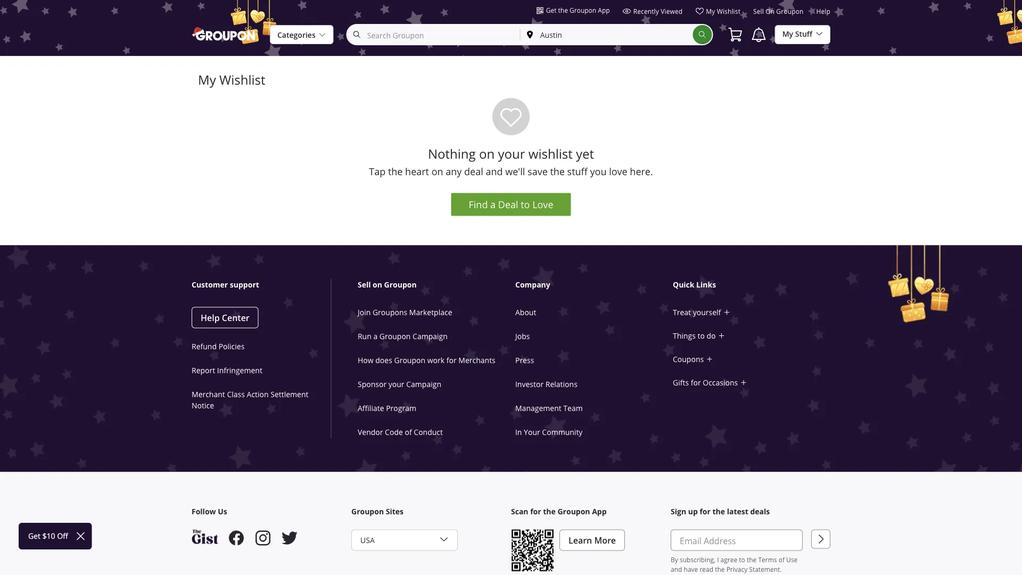 Task type: describe. For each thing, give the bounding box(es) containing it.
0 vertical spatial to
[[521, 198, 530, 211]]

affiliate program
[[358, 403, 416, 413]]

affiliate
[[358, 403, 384, 413]]

privacy statement. link
[[727, 565, 782, 574]]

learn more
[[569, 535, 616, 546]]

how
[[358, 356, 374, 365]]

love
[[533, 198, 554, 211]]

sell on groupon for sell on groupon "heading"
[[358, 279, 417, 290]]

stuff
[[568, 165, 588, 178]]

on up notifications inbox icon
[[766, 7, 775, 16]]

join groupons marketplace link
[[358, 308, 452, 317]]

merchant class action settlement notice
[[192, 390, 309, 411]]

viewed
[[661, 7, 683, 15]]

quick
[[673, 279, 695, 290]]

treat
[[673, 307, 691, 317]]

customer support
[[192, 279, 259, 290]]

more
[[595, 535, 616, 546]]

get the groupon app
[[546, 6, 610, 14]]

learn
[[569, 535, 592, 546]]

nothing
[[428, 145, 476, 162]]

love
[[609, 165, 628, 178]]

find a deal to love link
[[451, 193, 571, 216]]

the inside heading
[[713, 506, 725, 517]]

0 horizontal spatial your
[[389, 380, 405, 389]]

investor relations
[[516, 380, 578, 389]]

groupon inside "heading"
[[384, 279, 417, 290]]

of inside by subscribing, i agree to the terms of use and have read the privacy statement.
[[779, 556, 785, 564]]

privacy
[[727, 565, 748, 574]]

my stuff
[[783, 29, 813, 39]]

report infringement
[[192, 366, 263, 376]]

learn more link
[[560, 530, 625, 551]]

how does groupon work for merchants link
[[358, 356, 496, 365]]

occasions
[[703, 378, 738, 388]]

recently viewed
[[634, 7, 683, 15]]

latest
[[727, 506, 749, 517]]

tap
[[369, 165, 386, 178]]

my wishlist inside my wishlist link
[[706, 7, 741, 15]]

scan for the groupon app heading
[[511, 506, 671, 517]]

sign
[[671, 506, 687, 517]]

join
[[358, 308, 371, 317]]

find
[[469, 198, 488, 211]]

group containing by subscribing, i agree to the
[[671, 530, 803, 574]]

program
[[386, 403, 416, 413]]

about
[[516, 308, 537, 317]]

in your community link
[[516, 427, 583, 437]]

for inside heading
[[700, 506, 711, 517]]

company heading
[[516, 279, 675, 290]]

my inside button
[[783, 29, 794, 39]]

sites
[[386, 506, 404, 517]]

sponsor your campaign
[[358, 380, 442, 389]]

my stuff button
[[775, 24, 831, 44]]

recently
[[634, 7, 659, 15]]

search image
[[699, 30, 707, 39]]

code
[[385, 427, 403, 437]]

sell for sell on groupon link
[[754, 7, 764, 16]]

merchant
[[192, 390, 225, 400]]

customer
[[192, 279, 228, 290]]

the right tap
[[388, 165, 403, 178]]

groupon inside button
[[570, 6, 597, 14]]

app inside button
[[598, 6, 610, 14]]

the up the "privacy statement." "link"
[[747, 556, 757, 564]]

and inside by subscribing, i agree to the terms of use and have read the privacy statement.
[[671, 565, 682, 574]]

coupons
[[673, 354, 704, 364]]

gifts
[[673, 378, 689, 388]]

press link
[[516, 356, 534, 365]]

Austin search field
[[521, 25, 693, 44]]

nothing on your wishlist yet tap the heart on any deal and we'll save the stuff you love here.
[[369, 145, 653, 178]]

categories button
[[270, 25, 334, 45]]

save
[[528, 165, 548, 178]]

about link
[[516, 308, 537, 317]]

groupon up my stuff
[[777, 7, 804, 16]]

a for find
[[491, 198, 496, 211]]

find a deal to love
[[469, 198, 554, 211]]

Email Address field
[[671, 530, 803, 551]]

groupon inside heading
[[352, 506, 384, 517]]

follow us heading
[[192, 506, 352, 517]]

by
[[671, 556, 678, 564]]

get the groupon app button
[[537, 5, 610, 15]]

1 horizontal spatial to
[[698, 331, 705, 341]]

wishlist inside my wishlist link
[[717, 7, 741, 15]]

do
[[707, 331, 716, 341]]

0 vertical spatial of
[[405, 427, 412, 437]]

0 horizontal spatial my wishlist
[[198, 71, 266, 88]]

community
[[542, 427, 583, 437]]

1 vertical spatial campaign
[[406, 380, 442, 389]]

customer support heading
[[192, 279, 331, 290]]

groupon inside 'heading'
[[558, 506, 590, 517]]

scan for the groupon app
[[511, 506, 607, 517]]

your
[[524, 427, 540, 437]]

infringement
[[217, 366, 263, 376]]



Task type: vqa. For each thing, say whether or not it's contained in the screenshot.
Jobs
yes



Task type: locate. For each thing, give the bounding box(es) containing it.
groupon down run a groupon campaign
[[394, 356, 426, 365]]

notifications inbox image
[[751, 26, 768, 43]]

sell up join
[[358, 279, 371, 290]]

quick links
[[673, 279, 716, 290]]

help up my stuff button on the right of the page
[[817, 7, 831, 16]]

for
[[447, 356, 457, 365], [691, 378, 701, 388], [531, 506, 541, 517], [700, 506, 711, 517]]

0 vertical spatial help
[[817, 7, 831, 16]]

follow
[[192, 506, 216, 517]]

help left center on the bottom of the page
[[201, 312, 220, 324]]

sell inside "heading"
[[358, 279, 371, 290]]

sell
[[754, 7, 764, 16], [358, 279, 371, 290]]

merchants
[[459, 356, 496, 365]]

1 vertical spatial sell on groupon
[[358, 279, 417, 290]]

2 vertical spatial to
[[739, 556, 746, 564]]

treat yourself
[[673, 307, 721, 317]]

0 horizontal spatial sell on groupon
[[358, 279, 417, 290]]

affiliate program link
[[358, 403, 416, 413]]

refund policies link
[[192, 342, 245, 352]]

1 vertical spatial my
[[783, 29, 794, 39]]

in your community
[[516, 427, 583, 437]]

on inside "heading"
[[373, 279, 382, 290]]

and down by
[[671, 565, 682, 574]]

action
[[247, 390, 269, 400]]

to left do
[[698, 331, 705, 341]]

terms of use link
[[759, 556, 798, 564]]

1 vertical spatial help
[[201, 312, 220, 324]]

quick links heading
[[673, 279, 833, 290]]

sell up notifications inbox icon
[[754, 7, 764, 16]]

management team link
[[516, 403, 583, 413]]

0 horizontal spatial to
[[521, 198, 530, 211]]

run a groupon campaign
[[358, 332, 448, 341]]

jobs link
[[516, 332, 530, 341]]

campaign down marketplace
[[413, 332, 448, 341]]

use
[[787, 556, 798, 564]]

follow us
[[192, 506, 227, 517]]

run
[[358, 332, 372, 341]]

help center link
[[192, 307, 259, 328]]

terms
[[759, 556, 777, 564]]

groupon image
[[192, 26, 257, 41]]

sell on groupon for sell on groupon link
[[754, 7, 804, 16]]

groupon down groupons
[[380, 332, 411, 341]]

0 horizontal spatial help
[[201, 312, 220, 324]]

sign up for the latest deals heading
[[671, 506, 831, 517]]

my wishlist
[[706, 7, 741, 15], [198, 71, 266, 88]]

1 vertical spatial my wishlist
[[198, 71, 266, 88]]

to right 'deal'
[[521, 198, 530, 211]]

1 vertical spatial your
[[389, 380, 405, 389]]

1 horizontal spatial my wishlist
[[706, 7, 741, 15]]

2 horizontal spatial my
[[783, 29, 794, 39]]

subscribing,
[[680, 556, 716, 564]]

any
[[446, 165, 462, 178]]

groupon left sites at the bottom left
[[352, 506, 384, 517]]

class
[[227, 390, 245, 400]]

to up privacy
[[739, 556, 746, 564]]

1 vertical spatial and
[[671, 565, 682, 574]]

sponsor your campaign link
[[358, 380, 442, 389]]

groupon right get at top
[[570, 6, 597, 14]]

of left 'use' at the right bottom
[[779, 556, 785, 564]]

jobs
[[516, 332, 530, 341]]

policies
[[219, 342, 245, 352]]

app
[[598, 6, 610, 14], [592, 506, 607, 517]]

search element
[[693, 25, 712, 44]]

vendor code of conduct
[[358, 427, 443, 437]]

campaign down how does groupon work for merchants link
[[406, 380, 442, 389]]

0 vertical spatial campaign
[[413, 332, 448, 341]]

for right scan
[[531, 506, 541, 517]]

groupon sites heading
[[352, 506, 511, 517]]

relations
[[546, 380, 578, 389]]

app up austin search field
[[598, 6, 610, 14]]

my left stuff
[[783, 29, 794, 39]]

we'll
[[506, 165, 525, 178]]

1 horizontal spatial wishlist
[[717, 7, 741, 15]]

a right run
[[374, 332, 378, 341]]

the left latest
[[713, 506, 725, 517]]

2 vertical spatial my
[[198, 71, 216, 88]]

on up groupons
[[373, 279, 382, 290]]

1 horizontal spatial sell on groupon
[[754, 7, 804, 16]]

wishlist
[[529, 145, 573, 162]]

1 vertical spatial wishlist
[[219, 71, 266, 88]]

refund policies
[[192, 342, 245, 352]]

groupon sites
[[352, 506, 404, 517]]

help for the help link on the right top
[[817, 7, 831, 16]]

report
[[192, 366, 215, 376]]

sell on groupon up my stuff
[[754, 7, 804, 16]]

wishlist down groupon image
[[219, 71, 266, 88]]

in
[[516, 427, 522, 437]]

support
[[230, 279, 259, 290]]

groupons
[[373, 308, 408, 317]]

your inside nothing on your wishlist yet tap the heart on any deal and we'll save the stuff you love here.
[[498, 145, 525, 162]]

my down groupon image
[[198, 71, 216, 88]]

and inside nothing on your wishlist yet tap the heart on any deal and we'll save the stuff you love here.
[[486, 165, 503, 178]]

1 horizontal spatial and
[[671, 565, 682, 574]]

0 vertical spatial app
[[598, 6, 610, 14]]

0 vertical spatial sell
[[754, 7, 764, 16]]

the down wishlist
[[550, 165, 565, 178]]

1 horizontal spatial sell
[[754, 7, 764, 16]]

my wishlist link
[[696, 7, 741, 20]]

0 vertical spatial a
[[491, 198, 496, 211]]

for right up
[[700, 506, 711, 517]]

refund
[[192, 342, 217, 352]]

sell on groupon heading
[[358, 279, 518, 290]]

statement.
[[750, 565, 782, 574]]

here.
[[630, 165, 653, 178]]

work
[[428, 356, 445, 365]]

1 vertical spatial of
[[779, 556, 785, 564]]

recently viewed link
[[623, 7, 683, 20]]

groupon up join groupons marketplace
[[384, 279, 417, 290]]

a for run
[[374, 332, 378, 341]]

2 horizontal spatial to
[[739, 556, 746, 564]]

sign up for the latest deals
[[671, 506, 770, 517]]

join groupons marketplace
[[358, 308, 452, 317]]

on up deal
[[479, 145, 495, 162]]

for inside 'heading'
[[531, 506, 541, 517]]

for right gifts
[[691, 378, 701, 388]]

0 horizontal spatial sell
[[358, 279, 371, 290]]

have
[[684, 565, 698, 574]]

gifts for occasions
[[673, 378, 738, 388]]

1 vertical spatial a
[[374, 332, 378, 341]]

1 horizontal spatial your
[[498, 145, 525, 162]]

0 vertical spatial my wishlist
[[706, 7, 741, 15]]

team
[[564, 403, 583, 413]]

Search Groupon search field
[[347, 24, 714, 45], [348, 25, 520, 44]]

us
[[218, 506, 227, 517]]

links
[[697, 279, 716, 290]]

0 horizontal spatial wishlist
[[219, 71, 266, 88]]

0 horizontal spatial my
[[198, 71, 216, 88]]

run a groupon campaign link
[[358, 332, 448, 341]]

1 vertical spatial app
[[592, 506, 607, 517]]

app up more
[[592, 506, 607, 517]]

deal
[[498, 198, 519, 211]]

app inside 'heading'
[[592, 506, 607, 517]]

deals
[[751, 506, 770, 517]]

0 horizontal spatial and
[[486, 165, 503, 178]]

the right get at top
[[558, 6, 568, 14]]

yet
[[576, 145, 594, 162]]

the inside button
[[558, 6, 568, 14]]

and
[[486, 165, 503, 178], [671, 565, 682, 574]]

agree
[[721, 556, 738, 564]]

sponsor
[[358, 380, 387, 389]]

groupon up learn
[[558, 506, 590, 517]]

management team
[[516, 403, 583, 413]]

0 horizontal spatial a
[[374, 332, 378, 341]]

the gist image
[[192, 530, 218, 545]]

sell for sell on groupon "heading"
[[358, 279, 371, 290]]

and right deal
[[486, 165, 503, 178]]

your right sponsor
[[389, 380, 405, 389]]

get
[[546, 6, 557, 14]]

merchant class action settlement notice link
[[192, 390, 309, 411]]

your up we'll
[[498, 145, 525, 162]]

0 vertical spatial wishlist
[[717, 7, 741, 15]]

1 horizontal spatial of
[[779, 556, 785, 564]]

the inside 'heading'
[[543, 506, 556, 517]]

1 horizontal spatial my
[[706, 7, 716, 15]]

on
[[766, 7, 775, 16], [479, 145, 495, 162], [432, 165, 443, 178], [373, 279, 382, 290]]

sell on groupon up groupons
[[358, 279, 417, 290]]

you
[[590, 165, 607, 178]]

sell on groupon
[[754, 7, 804, 16], [358, 279, 417, 290]]

1 horizontal spatial help
[[817, 7, 831, 16]]

up
[[689, 506, 698, 517]]

notice
[[192, 401, 214, 411]]

wishlist left sell on groupon link
[[717, 7, 741, 15]]

on left any
[[432, 165, 443, 178]]

deal
[[464, 165, 483, 178]]

investor
[[516, 380, 544, 389]]

1 vertical spatial to
[[698, 331, 705, 341]]

stuff
[[796, 29, 813, 39]]

conduct
[[414, 427, 443, 437]]

0 vertical spatial my
[[706, 7, 716, 15]]

settlement
[[271, 390, 309, 400]]

the down the i
[[715, 565, 725, 574]]

scan
[[511, 506, 529, 517]]

0 vertical spatial and
[[486, 165, 503, 178]]

center
[[222, 312, 250, 324]]

your
[[498, 145, 525, 162], [389, 380, 405, 389]]

1 vertical spatial sell
[[358, 279, 371, 290]]

vendor code of conduct link
[[358, 427, 443, 437]]

the right scan
[[543, 506, 556, 517]]

help for help center
[[201, 312, 220, 324]]

1 horizontal spatial a
[[491, 198, 496, 211]]

group
[[671, 530, 803, 574]]

report infringement link
[[192, 366, 263, 376]]

for right the work
[[447, 356, 457, 365]]

of right code
[[405, 427, 412, 437]]

my wishlist up 'search' element
[[706, 7, 741, 15]]

press
[[516, 356, 534, 365]]

my up search icon
[[706, 7, 716, 15]]

things to do
[[673, 331, 716, 341]]

0 vertical spatial your
[[498, 145, 525, 162]]

to inside by subscribing, i agree to the terms of use and have read the privacy statement.
[[739, 556, 746, 564]]

my wishlist down groupon image
[[198, 71, 266, 88]]

0 horizontal spatial of
[[405, 427, 412, 437]]

sell on groupon inside sell on groupon "heading"
[[358, 279, 417, 290]]

of
[[405, 427, 412, 437], [779, 556, 785, 564]]

marketplace
[[409, 308, 452, 317]]

0 vertical spatial sell on groupon
[[754, 7, 804, 16]]

a right find
[[491, 198, 496, 211]]

heart
[[405, 165, 429, 178]]

yourself
[[693, 307, 721, 317]]



